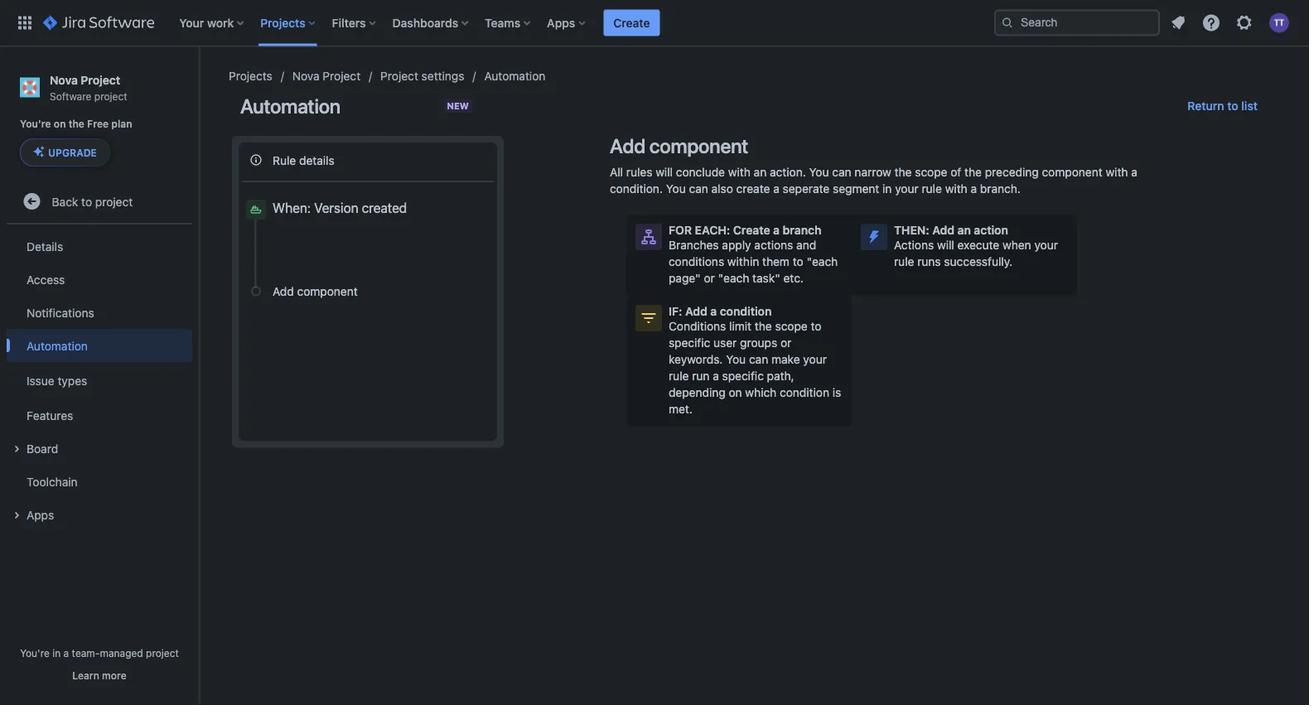 Task type: locate. For each thing, give the bounding box(es) containing it.
in down narrow
[[883, 182, 892, 196]]

1 vertical spatial expand image
[[7, 506, 27, 526]]

2 vertical spatial automation
[[27, 339, 88, 353]]

1 horizontal spatial component
[[650, 134, 749, 157]]

details
[[27, 239, 63, 253]]

1 vertical spatial "each
[[718, 271, 750, 285]]

rule up then:
[[922, 182, 942, 196]]

1 vertical spatial scope
[[775, 320, 808, 333]]

upgrade button
[[21, 139, 109, 166]]

1 horizontal spatial with
[[945, 182, 968, 196]]

the right narrow
[[895, 165, 912, 179]]

1 vertical spatial apps
[[27, 508, 54, 522]]

2 horizontal spatial rule
[[922, 182, 942, 196]]

scope left of
[[915, 165, 948, 179]]

expand image down features at the bottom of page
[[7, 439, 27, 459]]

project up details link
[[95, 195, 133, 208]]

a
[[1132, 165, 1138, 179], [774, 182, 780, 196], [971, 182, 977, 196], [773, 223, 780, 237], [711, 305, 717, 318], [713, 369, 719, 383], [63, 647, 69, 659]]

0 vertical spatial in
[[883, 182, 892, 196]]

automation
[[484, 69, 546, 83], [240, 94, 341, 118], [27, 339, 88, 353]]

0 vertical spatial will
[[656, 165, 673, 179]]

2 vertical spatial can
[[749, 353, 769, 366]]

1 vertical spatial in
[[52, 647, 61, 659]]

rule
[[922, 182, 942, 196], [894, 255, 915, 269], [669, 369, 689, 383]]

then: add an action actions will execute when your rule runs successfully.
[[894, 223, 1058, 269]]

0 vertical spatial an
[[754, 165, 767, 179]]

you up "seperate"
[[809, 165, 829, 179]]

execute
[[958, 238, 1000, 252]]

0 vertical spatial specific
[[669, 336, 711, 350]]

2 expand image from the top
[[7, 506, 27, 526]]

0 horizontal spatial condition
[[720, 305, 772, 318]]

can
[[832, 165, 852, 179], [689, 182, 709, 196], [749, 353, 769, 366]]

add component all rules will conclude with an action. you can narrow the scope of the preceding component with a condition. you can also create a seperate segment in your rule with a branch.
[[610, 134, 1138, 196]]

will up runs
[[937, 238, 955, 252]]

nova right projects "link"
[[292, 69, 320, 83]]

1 horizontal spatial an
[[958, 223, 971, 237]]

2 horizontal spatial can
[[832, 165, 852, 179]]

narrow
[[855, 165, 892, 179]]

project right managed
[[146, 647, 179, 659]]

0 horizontal spatial or
[[704, 271, 715, 285]]

nova project link
[[292, 66, 361, 86]]

will
[[656, 165, 673, 179], [937, 238, 955, 252]]

can up segment
[[832, 165, 852, 179]]

project inside nova project software project
[[81, 73, 120, 87]]

preceding
[[985, 165, 1039, 179]]

apply
[[722, 238, 751, 252]]

0 horizontal spatial apps
[[27, 508, 54, 522]]

condition down path,
[[780, 386, 830, 400]]

branch
[[783, 223, 822, 237]]

create up apply
[[733, 223, 771, 237]]

0 horizontal spatial automation link
[[7, 329, 192, 362]]

details link
[[7, 230, 192, 263]]

0 vertical spatial projects
[[260, 16, 306, 29]]

dashboards button
[[388, 10, 475, 36]]

0 vertical spatial can
[[832, 165, 852, 179]]

etc.
[[784, 271, 804, 285]]

jira software image
[[43, 13, 154, 33], [43, 13, 154, 33]]

2 horizontal spatial automation
[[484, 69, 546, 83]]

automation link for notifications
[[7, 329, 192, 362]]

team-
[[72, 647, 100, 659]]

1 vertical spatial component
[[1042, 165, 1103, 179]]

appswitcher icon image
[[15, 13, 35, 33]]

1 expand image from the top
[[7, 439, 27, 459]]

banner
[[0, 0, 1310, 46]]

project settings link
[[381, 66, 465, 86]]

when
[[1003, 238, 1032, 252]]

0 vertical spatial on
[[54, 118, 66, 129]]

1 horizontal spatial specific
[[722, 369, 764, 383]]

on up upgrade button
[[54, 118, 66, 129]]

to inside button
[[1228, 99, 1239, 113]]

1 vertical spatial an
[[958, 223, 971, 237]]

conditions
[[669, 255, 725, 269]]

1 vertical spatial will
[[937, 238, 955, 252]]

your up then:
[[895, 182, 919, 196]]

your
[[179, 16, 204, 29]]

search image
[[1001, 16, 1015, 29]]

automation down nova project 'link' at top left
[[240, 94, 341, 118]]

apps right teams popup button at the left
[[547, 16, 576, 29]]

1 horizontal spatial nova
[[292, 69, 320, 83]]

for
[[669, 223, 692, 237]]

can down groups
[[749, 353, 769, 366]]

automation link down teams popup button at the left
[[484, 66, 546, 86]]

then:
[[894, 223, 930, 237]]

"each down and
[[807, 255, 838, 269]]

expand image inside apps button
[[7, 506, 27, 526]]

notifications image
[[1169, 13, 1189, 33]]

1 vertical spatial on
[[729, 386, 742, 400]]

1 vertical spatial you're
[[20, 647, 50, 659]]

2 horizontal spatial with
[[1106, 165, 1128, 179]]

1 horizontal spatial scope
[[915, 165, 948, 179]]

project
[[94, 90, 127, 102], [95, 195, 133, 208], [146, 647, 179, 659]]

each:
[[695, 223, 731, 237]]

create right apps popup button
[[614, 16, 650, 29]]

1 horizontal spatial on
[[729, 386, 742, 400]]

you down user
[[726, 353, 746, 366]]

1 horizontal spatial condition
[[780, 386, 830, 400]]

1 horizontal spatial apps
[[547, 16, 576, 29]]

2 vertical spatial you
[[726, 353, 746, 366]]

0 vertical spatial apps
[[547, 16, 576, 29]]

expand image inside the board button
[[7, 439, 27, 459]]

project up plan
[[94, 90, 127, 102]]

rule down actions
[[894, 255, 915, 269]]

2 horizontal spatial your
[[1035, 238, 1058, 252]]

learn more button
[[72, 669, 127, 682]]

on left which
[[729, 386, 742, 400]]

toolchain
[[27, 475, 78, 488]]

you're for you're in a team-managed project
[[20, 647, 50, 659]]

will right rules
[[656, 165, 673, 179]]

1 horizontal spatial automation
[[240, 94, 341, 118]]

1 horizontal spatial can
[[749, 353, 769, 366]]

an up create
[[754, 165, 767, 179]]

the inside if: add a condition conditions limit the scope to specific user groups or keywords. you can make your rule run a specific path, depending on which condition is met.
[[755, 320, 772, 333]]

your inside then: add an action actions will execute when your rule runs successfully.
[[1035, 238, 1058, 252]]

0 vertical spatial you're
[[20, 118, 51, 129]]

1 vertical spatial condition
[[780, 386, 830, 400]]

1 vertical spatial or
[[781, 336, 792, 350]]

projects right sidebar navigation image
[[229, 69, 273, 83]]

2 you're from the top
[[20, 647, 50, 659]]

1 vertical spatial automation link
[[7, 329, 192, 362]]

1 you're from the top
[[20, 118, 51, 129]]

automation down teams popup button at the left
[[484, 69, 546, 83]]

condition up 'limit'
[[720, 305, 772, 318]]

0 vertical spatial create
[[614, 16, 650, 29]]

nova up the software
[[50, 73, 78, 87]]

you down conclude
[[666, 182, 686, 196]]

features link
[[7, 399, 192, 432]]

new
[[447, 100, 469, 111]]

1 horizontal spatial or
[[781, 336, 792, 350]]

1 vertical spatial can
[[689, 182, 709, 196]]

group
[[7, 225, 192, 536]]

nova inside nova project software project
[[50, 73, 78, 87]]

2 vertical spatial project
[[146, 647, 179, 659]]

0 vertical spatial automation link
[[484, 66, 546, 86]]

0 horizontal spatial create
[[614, 16, 650, 29]]

in left team-
[[52, 647, 61, 659]]

2 vertical spatial your
[[804, 353, 827, 366]]

or down conditions
[[704, 271, 715, 285]]

projects
[[260, 16, 306, 29], [229, 69, 273, 83]]

expand image down toolchain
[[7, 506, 27, 526]]

0 horizontal spatial rule
[[669, 369, 689, 383]]

projects inside popup button
[[260, 16, 306, 29]]

scope up make on the right of page
[[775, 320, 808, 333]]

version
[[314, 200, 358, 216]]

or up make on the right of page
[[781, 336, 792, 350]]

projects right work
[[260, 16, 306, 29]]

rule left run
[[669, 369, 689, 383]]

1 vertical spatial automation
[[240, 94, 341, 118]]

1 horizontal spatial project
[[323, 69, 361, 83]]

1 horizontal spatial your
[[895, 182, 919, 196]]

actions
[[755, 238, 794, 252]]

0 vertical spatial automation
[[484, 69, 546, 83]]

1 vertical spatial your
[[1035, 238, 1058, 252]]

1 horizontal spatial "each
[[807, 255, 838, 269]]

0 vertical spatial "each
[[807, 255, 838, 269]]

projects for the projects popup button
[[260, 16, 306, 29]]

return
[[1188, 99, 1225, 113]]

apps down toolchain
[[27, 508, 54, 522]]

project inside 'link'
[[323, 69, 361, 83]]

run
[[692, 369, 710, 383]]

in inside add component all rules will conclude with an action. you can narrow the scope of the preceding component with a condition. you can also create a seperate segment in your rule with a branch.
[[883, 182, 892, 196]]

in
[[883, 182, 892, 196], [52, 647, 61, 659]]

1 vertical spatial specific
[[722, 369, 764, 383]]

0 vertical spatial scope
[[915, 165, 948, 179]]

0 horizontal spatial component
[[297, 285, 358, 298]]

created
[[362, 200, 407, 216]]

you
[[809, 165, 829, 179], [666, 182, 686, 196], [726, 353, 746, 366]]

rule inside add component all rules will conclude with an action. you can narrow the scope of the preceding component with a condition. you can also create a seperate segment in your rule with a branch.
[[922, 182, 942, 196]]

board button
[[7, 432, 192, 465]]

add
[[610, 134, 646, 157], [933, 223, 955, 237], [273, 285, 294, 298], [685, 305, 708, 318]]

0 horizontal spatial an
[[754, 165, 767, 179]]

user
[[714, 336, 737, 350]]

the
[[69, 118, 84, 129], [895, 165, 912, 179], [965, 165, 982, 179], [755, 320, 772, 333]]

with
[[728, 165, 751, 179], [1106, 165, 1128, 179], [945, 182, 968, 196]]

will inside then: add an action actions will execute when your rule runs successfully.
[[937, 238, 955, 252]]

0 vertical spatial your
[[895, 182, 919, 196]]

0 horizontal spatial project
[[81, 73, 120, 87]]

0 vertical spatial expand image
[[7, 439, 27, 459]]

your work
[[179, 16, 234, 29]]

project settings
[[381, 69, 465, 83]]

0 horizontal spatial specific
[[669, 336, 711, 350]]

project up the software
[[81, 73, 120, 87]]

the up groups
[[755, 320, 772, 333]]

is
[[833, 386, 842, 400]]

0 horizontal spatial automation
[[27, 339, 88, 353]]

your right when
[[1035, 238, 1058, 252]]

your
[[895, 182, 919, 196], [1035, 238, 1058, 252], [804, 353, 827, 366]]

1 horizontal spatial create
[[733, 223, 771, 237]]

0 horizontal spatial with
[[728, 165, 751, 179]]

or inside if: add a condition conditions limit the scope to specific user groups or keywords. you can make your rule run a specific path, depending on which condition is met.
[[781, 336, 792, 350]]

can down conclude
[[689, 182, 709, 196]]

automation for project settings
[[484, 69, 546, 83]]

a inside for each: create a branch branches apply actions and conditions within them to "each page" or "each task" etc.
[[773, 223, 780, 237]]

0 horizontal spatial scope
[[775, 320, 808, 333]]

primary element
[[10, 0, 995, 46]]

your right make on the right of page
[[804, 353, 827, 366]]

component inside button
[[297, 285, 358, 298]]

features
[[27, 408, 73, 422]]

"each down within
[[718, 271, 750, 285]]

2 horizontal spatial component
[[1042, 165, 1103, 179]]

expand image
[[7, 439, 27, 459], [7, 506, 27, 526]]

automation down the notifications
[[27, 339, 88, 353]]

settings
[[422, 69, 465, 83]]

will inside add component all rules will conclude with an action. you can narrow the scope of the preceding component with a condition. you can also create a seperate segment in your rule with a branch.
[[656, 165, 673, 179]]

1 horizontal spatial automation link
[[484, 66, 546, 86]]

project down filters
[[323, 69, 361, 83]]

0 horizontal spatial your
[[804, 353, 827, 366]]

scope
[[915, 165, 948, 179], [775, 320, 808, 333]]

on
[[54, 118, 66, 129], [729, 386, 742, 400]]

nova inside 'link'
[[292, 69, 320, 83]]

action
[[974, 223, 1009, 237]]

1 horizontal spatial rule
[[894, 255, 915, 269]]

1 vertical spatial you
[[666, 182, 686, 196]]

component for add component all rules will conclude with an action. you can narrow the scope of the preceding component with a condition. you can also create a seperate segment in your rule with a branch.
[[650, 134, 749, 157]]

you're left team-
[[20, 647, 50, 659]]

create
[[737, 182, 770, 196]]

1 horizontal spatial in
[[883, 182, 892, 196]]

branch.
[[980, 182, 1021, 196]]

1 vertical spatial projects
[[229, 69, 273, 83]]

2 horizontal spatial you
[[809, 165, 829, 179]]

an up execute
[[958, 223, 971, 237]]

specific up which
[[722, 369, 764, 383]]

1 horizontal spatial will
[[937, 238, 955, 252]]

you're on the free plan
[[20, 118, 132, 129]]

0 vertical spatial or
[[704, 271, 715, 285]]

automation link up types
[[7, 329, 192, 362]]

1 vertical spatial rule
[[894, 255, 915, 269]]

conclude
[[676, 165, 725, 179]]

condition
[[720, 305, 772, 318], [780, 386, 830, 400]]

you're up upgrade button
[[20, 118, 51, 129]]

to
[[1228, 99, 1239, 113], [81, 195, 92, 208], [793, 255, 804, 269], [811, 320, 822, 333]]

2 vertical spatial rule
[[669, 369, 689, 383]]

0 vertical spatial project
[[94, 90, 127, 102]]

runs
[[918, 255, 941, 269]]

the right of
[[965, 165, 982, 179]]

1 horizontal spatial you
[[726, 353, 746, 366]]

work
[[207, 16, 234, 29]]

or
[[704, 271, 715, 285], [781, 336, 792, 350]]

projects button
[[255, 10, 322, 36]]

nova for nova project
[[292, 69, 320, 83]]

create
[[614, 16, 650, 29], [733, 223, 771, 237]]

an inside then: add an action actions will execute when your rule runs successfully.
[[958, 223, 971, 237]]

can inside if: add a condition conditions limit the scope to specific user groups or keywords. you can make your rule run a specific path, depending on which condition is met.
[[749, 353, 769, 366]]

1 vertical spatial create
[[733, 223, 771, 237]]

specific up keywords. on the right
[[669, 336, 711, 350]]

0 vertical spatial component
[[650, 134, 749, 157]]

back to project
[[52, 195, 133, 208]]

1 vertical spatial project
[[95, 195, 133, 208]]

0 horizontal spatial will
[[656, 165, 673, 179]]

0 vertical spatial rule
[[922, 182, 942, 196]]

project left settings
[[381, 69, 418, 83]]

0 horizontal spatial nova
[[50, 73, 78, 87]]

2 vertical spatial component
[[297, 285, 358, 298]]



Task type: describe. For each thing, give the bounding box(es) containing it.
create button
[[604, 10, 660, 36]]

project for nova project software project
[[81, 73, 120, 87]]

automation for notifications
[[27, 339, 88, 353]]

return to list
[[1188, 99, 1258, 113]]

0 vertical spatial you
[[809, 165, 829, 179]]

which
[[746, 386, 777, 400]]

an inside add component all rules will conclude with an action. you can narrow the scope of the preceding component with a condition. you can also create a seperate segment in your rule with a branch.
[[754, 165, 767, 179]]

your inside add component all rules will conclude with an action. you can narrow the scope of the preceding component with a condition. you can also create a seperate segment in your rule with a branch.
[[895, 182, 919, 196]]

0 horizontal spatial you
[[666, 182, 686, 196]]

or inside for each: create a branch branches apply actions and conditions within them to "each page" or "each task" etc.
[[704, 271, 715, 285]]

nova for nova project software project
[[50, 73, 78, 87]]

and
[[797, 238, 817, 252]]

teams
[[485, 16, 521, 29]]

path,
[[767, 369, 795, 383]]

rule
[[273, 153, 296, 167]]

board
[[27, 442, 58, 455]]

add inside add component all rules will conclude with an action. you can narrow the scope of the preceding component with a condition. you can also create a seperate segment in your rule with a branch.
[[610, 134, 646, 157]]

banner containing your work
[[0, 0, 1310, 46]]

add inside then: add an action actions will execute when your rule runs successfully.
[[933, 223, 955, 237]]

help image
[[1202, 13, 1222, 33]]

limit
[[730, 320, 752, 333]]

actions
[[894, 238, 934, 252]]

add component button
[[242, 277, 494, 305]]

issue types
[[27, 374, 87, 387]]

settings image
[[1235, 13, 1255, 33]]

rule inside if: add a condition conditions limit the scope to specific user groups or keywords. you can make your rule run a specific path, depending on which condition is met.
[[669, 369, 689, 383]]

scope inside add component all rules will conclude with an action. you can narrow the scope of the preceding component with a condition. you can also create a seperate segment in your rule with a branch.
[[915, 165, 948, 179]]

you're for you're on the free plan
[[20, 118, 51, 129]]

seperate
[[783, 182, 830, 196]]

to inside for each: create a branch branches apply actions and conditions within them to "each page" or "each task" etc.
[[793, 255, 804, 269]]

your profile and settings image
[[1270, 13, 1290, 33]]

list
[[1242, 99, 1258, 113]]

scope inside if: add a condition conditions limit the scope to specific user groups or keywords. you can make your rule run a specific path, depending on which condition is met.
[[775, 320, 808, 333]]

the left free on the top left of page
[[69, 118, 84, 129]]

when:
[[273, 200, 311, 216]]

on inside if: add a condition conditions limit the scope to specific user groups or keywords. you can make your rule run a specific path, depending on which condition is met.
[[729, 386, 742, 400]]

depending
[[669, 386, 726, 400]]

rule details
[[273, 153, 335, 167]]

for each: create a branch branches apply actions and conditions within them to "each page" or "each task" etc.
[[669, 223, 838, 285]]

add inside button
[[273, 285, 294, 298]]

dashboards
[[393, 16, 458, 29]]

add component
[[273, 285, 358, 298]]

if:
[[669, 305, 683, 318]]

to inside if: add a condition conditions limit the scope to specific user groups or keywords. you can make your rule run a specific path, depending on which condition is met.
[[811, 320, 822, 333]]

free
[[87, 118, 109, 129]]

rules
[[627, 165, 653, 179]]

apps inside apps popup button
[[547, 16, 576, 29]]

task"
[[753, 271, 781, 285]]

learn
[[72, 670, 99, 681]]

conditions
[[669, 320, 726, 333]]

2 horizontal spatial project
[[381, 69, 418, 83]]

more
[[102, 670, 127, 681]]

nova project software project
[[50, 73, 127, 102]]

0 vertical spatial condition
[[720, 305, 772, 318]]

nova project
[[292, 69, 361, 83]]

project inside nova project software project
[[94, 90, 127, 102]]

keywords.
[[669, 353, 723, 366]]

create inside for each: create a branch branches apply actions and conditions within them to "each page" or "each task" etc.
[[733, 223, 771, 237]]

apps button
[[542, 10, 592, 36]]

make
[[772, 353, 800, 366]]

access link
[[7, 263, 192, 296]]

of
[[951, 165, 962, 179]]

if: add a condition conditions limit the scope to specific user groups or keywords. you can make your rule run a specific path, depending on which condition is met.
[[669, 305, 842, 416]]

group containing details
[[7, 225, 192, 536]]

issue types link
[[7, 362, 192, 399]]

projects for projects "link"
[[229, 69, 273, 83]]

plan
[[111, 118, 132, 129]]

rule inside then: add an action actions will execute when your rule runs successfully.
[[894, 255, 915, 269]]

0 horizontal spatial in
[[52, 647, 61, 659]]

learn more
[[72, 670, 127, 681]]

successfully.
[[944, 255, 1013, 269]]

return to list button
[[1178, 93, 1268, 119]]

action.
[[770, 165, 806, 179]]

sidebar navigation image
[[181, 66, 217, 99]]

condition.
[[610, 182, 663, 196]]

0 horizontal spatial "each
[[718, 271, 750, 285]]

teams button
[[480, 10, 537, 36]]

when: version created button
[[242, 196, 494, 241]]

groups
[[740, 336, 778, 350]]

you inside if: add a condition conditions limit the scope to specific user groups or keywords. you can make your rule run a specific path, depending on which condition is met.
[[726, 353, 746, 366]]

component for add component
[[297, 285, 358, 298]]

page"
[[669, 271, 701, 285]]

add inside if: add a condition conditions limit the scope to specific user groups or keywords. you can make your rule run a specific path, depending on which condition is met.
[[685, 305, 708, 318]]

apps inside apps button
[[27, 508, 54, 522]]

also
[[712, 182, 733, 196]]

met.
[[669, 402, 693, 416]]

Search field
[[995, 10, 1160, 36]]

expand image for apps
[[7, 506, 27, 526]]

branches
[[669, 238, 719, 252]]

when: version created
[[273, 200, 407, 216]]

your inside if: add a condition conditions limit the scope to specific user groups or keywords. you can make your rule run a specific path, depending on which condition is met.
[[804, 353, 827, 366]]

within
[[728, 255, 759, 269]]

project for nova project
[[323, 69, 361, 83]]

create inside button
[[614, 16, 650, 29]]

apps button
[[7, 498, 192, 531]]

segment
[[833, 182, 880, 196]]

automation link for project settings
[[484, 66, 546, 86]]

details
[[299, 153, 335, 167]]

notifications
[[27, 306, 94, 319]]

you're in a team-managed project
[[20, 647, 179, 659]]

types
[[58, 374, 87, 387]]

toolchain link
[[7, 465, 192, 498]]

upgrade
[[48, 147, 97, 158]]

access
[[27, 273, 65, 286]]

0 horizontal spatial on
[[54, 118, 66, 129]]

expand image for board
[[7, 439, 27, 459]]

them
[[763, 255, 790, 269]]

all
[[610, 165, 623, 179]]

0 horizontal spatial can
[[689, 182, 709, 196]]

back to project link
[[7, 185, 192, 218]]

managed
[[100, 647, 143, 659]]

rule details button
[[242, 146, 494, 174]]



Task type: vqa. For each thing, say whether or not it's contained in the screenshot.
within
yes



